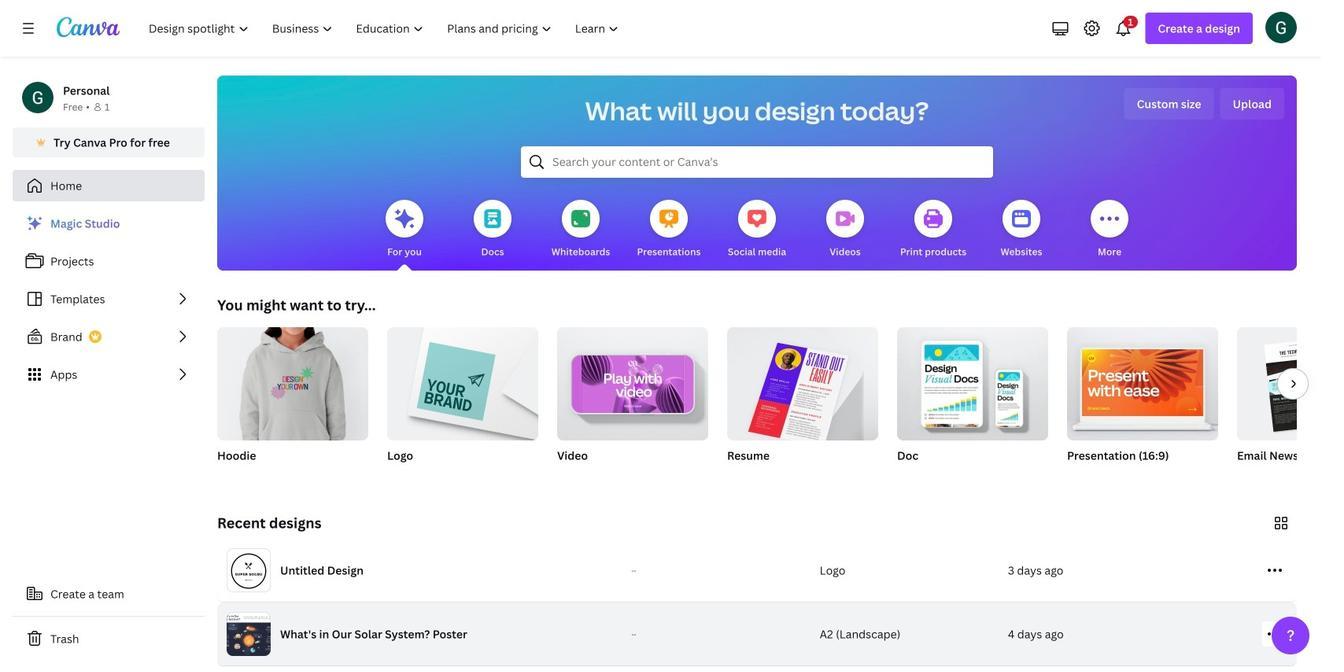Task type: describe. For each thing, give the bounding box(es) containing it.
greg robinson image
[[1266, 12, 1297, 43]]



Task type: locate. For each thing, give the bounding box(es) containing it.
Search search field
[[553, 147, 962, 177]]

top level navigation element
[[139, 13, 633, 44]]

None search field
[[521, 146, 994, 178]]

group
[[217, 321, 368, 483], [217, 321, 368, 441], [387, 321, 539, 483], [387, 321, 539, 441], [557, 321, 709, 483], [557, 321, 709, 441], [727, 321, 879, 483], [727, 321, 879, 448], [898, 328, 1049, 483], [898, 328, 1049, 441], [1068, 328, 1219, 483], [1238, 328, 1323, 483]]

list
[[13, 208, 205, 391]]



Task type: vqa. For each thing, say whether or not it's contained in the screenshot.
VIDEOS Button
no



